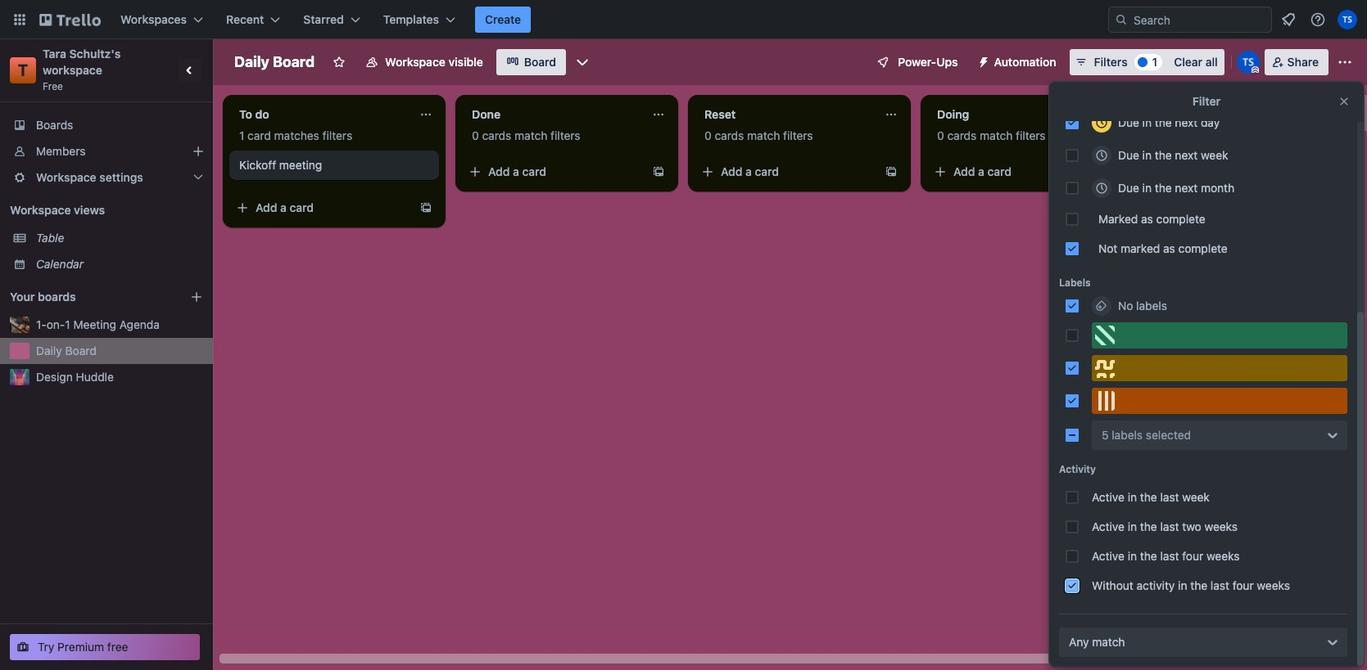 Task type: describe. For each thing, give the bounding box(es) containing it.
clear all
[[1174, 55, 1218, 69]]

1 card matches filters
[[239, 129, 352, 143]]

0 horizontal spatial board
[[65, 344, 96, 358]]

your boards with 3 items element
[[10, 288, 165, 307]]

visible
[[448, 55, 483, 69]]

without activity in the last four weeks
[[1092, 579, 1290, 593]]

5
[[1102, 428, 1109, 442]]

labels
[[1059, 277, 1091, 289]]

try premium free button
[[10, 635, 200, 661]]

1 vertical spatial daily
[[36, 344, 62, 358]]

workspace settings
[[36, 170, 143, 184]]

done
[[472, 107, 501, 121]]

star or unstar board image
[[333, 56, 346, 69]]

next for month
[[1175, 181, 1198, 195]]

try premium free
[[38, 641, 128, 655]]

no labels
[[1118, 299, 1167, 313]]

power-
[[898, 55, 937, 69]]

show menu image
[[1337, 54, 1353, 70]]

recent button
[[216, 7, 290, 33]]

labels for no
[[1136, 299, 1167, 313]]

workspace for workspace views
[[10, 203, 71, 217]]

recent
[[226, 12, 264, 26]]

customize views image
[[574, 54, 591, 70]]

0 cards match filters for doing
[[937, 129, 1046, 143]]

tara
[[43, 47, 66, 61]]

to
[[239, 107, 252, 121]]

1 for 1
[[1152, 55, 1158, 69]]

create button
[[475, 7, 531, 33]]

in for due in the next month
[[1142, 181, 1152, 195]]

next for week
[[1175, 148, 1198, 162]]

tara schultz's workspace link
[[43, 47, 124, 77]]

0 for done
[[472, 129, 479, 143]]

not marked as complete
[[1099, 242, 1228, 256]]

the for active in the last four weeks
[[1140, 550, 1157, 564]]

clear
[[1174, 55, 1203, 69]]

add a card for doing
[[954, 165, 1012, 179]]

no
[[1118, 299, 1133, 313]]

color: green, title: none element
[[1092, 323, 1348, 349]]

boards link
[[0, 112, 213, 138]]

the for active in the last two weeks
[[1140, 520, 1157, 534]]

members link
[[0, 138, 213, 165]]

on-
[[47, 318, 65, 332]]

To do text field
[[229, 102, 410, 128]]

0 horizontal spatial daily board
[[36, 344, 96, 358]]

0 vertical spatial as
[[1141, 212, 1153, 226]]

this member is an admin of this board. image
[[1251, 66, 1259, 74]]

add for doing
[[954, 165, 975, 179]]

free
[[107, 641, 128, 655]]

power-ups button
[[865, 49, 968, 75]]

in for active in the last week
[[1128, 491, 1137, 505]]

in for due in the next week
[[1142, 148, 1152, 162]]

filters for done
[[551, 129, 580, 143]]

color: orange, title: none element
[[1092, 388, 1348, 415]]

clear all button
[[1168, 49, 1224, 75]]

any
[[1069, 636, 1089, 650]]

0 vertical spatial complete
[[1156, 212, 1206, 226]]

the for due in the next day
[[1155, 116, 1172, 129]]

meeting
[[279, 158, 322, 172]]

create from template… image
[[1117, 165, 1130, 179]]

any match
[[1069, 636, 1125, 650]]

add a card button for doing
[[927, 159, 1111, 185]]

create
[[485, 12, 521, 26]]

members
[[36, 144, 86, 158]]

active in the last two weeks
[[1092, 520, 1238, 534]]

activity
[[1137, 579, 1175, 593]]

your boards
[[10, 290, 76, 304]]

table link
[[36, 230, 203, 247]]

sm image
[[971, 49, 994, 72]]

board inside text field
[[273, 53, 315, 70]]

match for reset
[[747, 129, 780, 143]]

create from template… image for reset
[[885, 165, 898, 179]]

views
[[74, 203, 105, 217]]

filters for to do
[[322, 129, 352, 143]]

1-on-1 meeting agenda link
[[36, 317, 203, 333]]

0 for doing
[[937, 129, 944, 143]]

add inside button
[[1183, 106, 1205, 120]]

1 vertical spatial tara schultz (taraschultz7) image
[[1237, 51, 1260, 74]]

to do
[[239, 107, 269, 121]]

add another list
[[1183, 106, 1269, 120]]

design huddle
[[36, 370, 114, 384]]

month
[[1201, 181, 1235, 195]]

Board name text field
[[226, 49, 323, 75]]

the for due in the next month
[[1155, 181, 1172, 195]]

automation button
[[971, 49, 1066, 75]]

meeting
[[73, 318, 116, 332]]

create from template… image for to do
[[419, 202, 433, 215]]

last for two
[[1160, 520, 1179, 534]]

templates button
[[373, 7, 465, 33]]

a for to do
[[280, 201, 287, 215]]

workspace visible
[[385, 55, 483, 69]]

Reset text field
[[695, 102, 875, 128]]

workspace
[[43, 63, 102, 77]]

templates
[[383, 12, 439, 26]]

board link
[[496, 49, 566, 75]]

calendar link
[[36, 256, 203, 273]]

1 vertical spatial complete
[[1178, 242, 1228, 256]]

open information menu image
[[1310, 11, 1326, 28]]

add a card button for to do
[[229, 195, 413, 221]]

starred
[[303, 12, 344, 26]]

settings
[[99, 170, 143, 184]]

card for doing
[[988, 165, 1012, 179]]

weeks for active in the last four weeks
[[1207, 550, 1240, 564]]

in for active in the last two weeks
[[1128, 520, 1137, 534]]

selected
[[1146, 428, 1191, 442]]

filters for doing
[[1016, 129, 1046, 143]]

list
[[1253, 106, 1269, 120]]

cards for done
[[482, 129, 511, 143]]

in for due in the next day
[[1142, 116, 1152, 129]]

card for done
[[522, 165, 546, 179]]

workspace visible button
[[356, 49, 493, 75]]

share button
[[1265, 49, 1329, 75]]

boards
[[38, 290, 76, 304]]

add a card for done
[[488, 165, 546, 179]]

filters
[[1094, 55, 1128, 69]]

reset
[[704, 107, 736, 121]]

workspaces button
[[111, 7, 213, 33]]

0 cards match filters for done
[[472, 129, 580, 143]]

boards
[[36, 118, 73, 132]]

add for done
[[488, 165, 510, 179]]



Task type: vqa. For each thing, say whether or not it's contained in the screenshot.
Activity and members will not be copied to the new board.
no



Task type: locate. For each thing, give the bounding box(es) containing it.
0 notifications image
[[1279, 10, 1298, 29]]

board up design huddle
[[65, 344, 96, 358]]

labels right 5
[[1112, 428, 1143, 442]]

daily board down the recent popup button
[[234, 53, 315, 70]]

Done text field
[[462, 102, 642, 128]]

add left another
[[1183, 106, 1205, 120]]

add a card button for done
[[462, 159, 646, 185]]

last down active in the last two weeks
[[1160, 550, 1179, 564]]

0 horizontal spatial 0 cards match filters
[[472, 129, 580, 143]]

3 active from the top
[[1092, 550, 1125, 564]]

1 active from the top
[[1092, 491, 1125, 505]]

1 vertical spatial next
[[1175, 148, 1198, 162]]

add a card button down the doing text box
[[927, 159, 1111, 185]]

week up month
[[1201, 148, 1228, 162]]

design
[[36, 370, 73, 384]]

in up active in the last two weeks
[[1128, 491, 1137, 505]]

0 vertical spatial due
[[1118, 116, 1139, 129]]

in up the due in the next week
[[1142, 116, 1152, 129]]

5 labels selected
[[1102, 428, 1191, 442]]

workspace inside dropdown button
[[36, 170, 96, 184]]

try
[[38, 641, 54, 655]]

marked as complete
[[1099, 212, 1206, 226]]

3 due from the top
[[1118, 181, 1139, 195]]

1 vertical spatial week
[[1182, 491, 1210, 505]]

1 horizontal spatial as
[[1163, 242, 1175, 256]]

in for active in the last four weeks
[[1128, 550, 1137, 564]]

0 for reset
[[704, 129, 712, 143]]

0 vertical spatial workspace
[[385, 55, 445, 69]]

2 horizontal spatial cards
[[947, 129, 977, 143]]

kickoff
[[239, 158, 276, 172]]

labels right no in the right of the page
[[1136, 299, 1167, 313]]

0 vertical spatial next
[[1175, 116, 1198, 129]]

1 vertical spatial due
[[1118, 148, 1139, 162]]

2 horizontal spatial board
[[524, 55, 556, 69]]

schultz's
[[69, 47, 121, 61]]

cards down reset
[[715, 129, 744, 143]]

weeks for active in the last two weeks
[[1205, 520, 1238, 534]]

marked
[[1121, 242, 1160, 256]]

next left day
[[1175, 116, 1198, 129]]

match
[[515, 129, 547, 143], [747, 129, 780, 143], [980, 129, 1013, 143], [1092, 636, 1125, 650]]

the right activity
[[1190, 579, 1208, 593]]

add for reset
[[721, 165, 743, 179]]

filters down the doing text box
[[1016, 129, 1046, 143]]

0 horizontal spatial cards
[[482, 129, 511, 143]]

filters down reset 'text field'
[[783, 129, 813, 143]]

add down doing
[[954, 165, 975, 179]]

next left month
[[1175, 181, 1198, 195]]

0 cards match filters down the doing text box
[[937, 129, 1046, 143]]

2 active from the top
[[1092, 520, 1125, 534]]

due for due in the next week
[[1118, 148, 1139, 162]]

labels for 5
[[1112, 428, 1143, 442]]

a for done
[[513, 165, 519, 179]]

t
[[18, 61, 28, 79]]

3 next from the top
[[1175, 181, 1198, 195]]

1 0 from the left
[[472, 129, 479, 143]]

1 vertical spatial labels
[[1112, 428, 1143, 442]]

workspaces
[[120, 12, 187, 26]]

0 vertical spatial labels
[[1136, 299, 1167, 313]]

1 horizontal spatial 0 cards match filters
[[704, 129, 813, 143]]

0 vertical spatial week
[[1201, 148, 1228, 162]]

back to home image
[[39, 7, 101, 33]]

1 right 1- at top
[[65, 318, 70, 332]]

cards down doing
[[947, 129, 977, 143]]

automation
[[994, 55, 1056, 69]]

the for due in the next week
[[1155, 148, 1172, 162]]

1-
[[36, 318, 47, 332]]

share
[[1288, 55, 1319, 69]]

search image
[[1115, 13, 1128, 26]]

workspace down members
[[36, 170, 96, 184]]

card down the doing text box
[[988, 165, 1012, 179]]

week for due in the next week
[[1201, 148, 1228, 162]]

1 horizontal spatial 0
[[704, 129, 712, 143]]

1 down the to
[[239, 129, 244, 143]]

week for active in the last week
[[1182, 491, 1210, 505]]

add a card button for reset
[[695, 159, 878, 185]]

day
[[1201, 116, 1220, 129]]

1 for 1 card matches filters
[[239, 129, 244, 143]]

board
[[273, 53, 315, 70], [524, 55, 556, 69], [65, 344, 96, 358]]

filters for reset
[[783, 129, 813, 143]]

ups
[[936, 55, 958, 69]]

due
[[1118, 116, 1139, 129], [1118, 148, 1139, 162], [1118, 181, 1139, 195]]

do
[[255, 107, 269, 121]]

workspace settings button
[[0, 165, 213, 191]]

cards for reset
[[715, 129, 744, 143]]

1 horizontal spatial four
[[1233, 579, 1254, 593]]

cards down done
[[482, 129, 511, 143]]

last left two
[[1160, 520, 1179, 534]]

last for four
[[1160, 550, 1179, 564]]

0 down done
[[472, 129, 479, 143]]

0 cards match filters
[[472, 129, 580, 143], [704, 129, 813, 143], [937, 129, 1046, 143]]

doing
[[937, 107, 969, 121]]

power-ups
[[898, 55, 958, 69]]

in up marked as complete
[[1142, 181, 1152, 195]]

1 vertical spatial daily board
[[36, 344, 96, 358]]

active down activity
[[1092, 491, 1125, 505]]

3 filters from the left
[[783, 129, 813, 143]]

workspace up table
[[10, 203, 71, 217]]

2 vertical spatial next
[[1175, 181, 1198, 195]]

4 filters from the left
[[1016, 129, 1046, 143]]

2 next from the top
[[1175, 148, 1198, 162]]

your
[[10, 290, 35, 304]]

the for active in the last week
[[1140, 491, 1157, 505]]

workspace navigation collapse icon image
[[179, 59, 202, 82]]

0 vertical spatial tara schultz (taraschultz7) image
[[1338, 10, 1357, 29]]

tara schultz (taraschultz7) image right all
[[1237, 51, 1260, 74]]

1 vertical spatial workspace
[[36, 170, 96, 184]]

add a card button down reset 'text field'
[[695, 159, 878, 185]]

1 vertical spatial 1
[[239, 129, 244, 143]]

1 horizontal spatial tara schultz (taraschultz7) image
[[1338, 10, 1357, 29]]

2 vertical spatial due
[[1118, 181, 1139, 195]]

the up activity
[[1140, 550, 1157, 564]]

a down reset 'text field'
[[746, 165, 752, 179]]

0 down doing
[[937, 129, 944, 143]]

the down active in the last week
[[1140, 520, 1157, 534]]

workspace views
[[10, 203, 105, 217]]

huddle
[[76, 370, 114, 384]]

next up due in the next month
[[1175, 148, 1198, 162]]

next
[[1175, 116, 1198, 129], [1175, 148, 1198, 162], [1175, 181, 1198, 195]]

2 vertical spatial active
[[1092, 550, 1125, 564]]

active for active in the last four weeks
[[1092, 550, 1125, 564]]

1 horizontal spatial daily
[[234, 53, 269, 70]]

2 cards from the left
[[715, 129, 744, 143]]

1 vertical spatial active
[[1092, 520, 1125, 534]]

3 0 cards match filters from the left
[[937, 129, 1046, 143]]

1 horizontal spatial 1
[[239, 129, 244, 143]]

daily down the recent popup button
[[234, 53, 269, 70]]

add for to do
[[256, 201, 277, 215]]

2 vertical spatial 1
[[65, 318, 70, 332]]

complete down marked as complete
[[1178, 242, 1228, 256]]

add a card down reset
[[721, 165, 779, 179]]

active down active in the last week
[[1092, 520, 1125, 534]]

add board image
[[190, 291, 203, 304]]

matches
[[274, 129, 319, 143]]

add a card for reset
[[721, 165, 779, 179]]

a for reset
[[746, 165, 752, 179]]

2 horizontal spatial create from template… image
[[885, 165, 898, 179]]

1 0 cards match filters from the left
[[472, 129, 580, 143]]

in down due in the next day
[[1142, 148, 1152, 162]]

workspace for workspace settings
[[36, 170, 96, 184]]

add a card down the kickoff meeting
[[256, 201, 314, 215]]

kickoff meeting
[[239, 158, 322, 172]]

free
[[43, 80, 63, 93]]

create from template… image for done
[[652, 165, 665, 179]]

marked
[[1099, 212, 1138, 226]]

add down reset
[[721, 165, 743, 179]]

create from template… image
[[652, 165, 665, 179], [885, 165, 898, 179], [419, 202, 433, 215]]

match down the doing text box
[[980, 129, 1013, 143]]

0 vertical spatial four
[[1182, 550, 1204, 564]]

tara schultz (taraschultz7) image
[[1338, 10, 1357, 29], [1237, 51, 1260, 74]]

workspace for workspace visible
[[385, 55, 445, 69]]

filter
[[1193, 94, 1221, 108]]

0 horizontal spatial as
[[1141, 212, 1153, 226]]

3 0 from the left
[[937, 129, 944, 143]]

cards for doing
[[947, 129, 977, 143]]

match down reset 'text field'
[[747, 129, 780, 143]]

0 horizontal spatial 1
[[65, 318, 70, 332]]

0 cards match filters down done text field
[[472, 129, 580, 143]]

2 0 from the left
[[704, 129, 712, 143]]

add down done
[[488, 165, 510, 179]]

Doing text field
[[927, 102, 1108, 128]]

last for week
[[1160, 491, 1179, 505]]

the up marked as complete
[[1155, 181, 1172, 195]]

1 vertical spatial as
[[1163, 242, 1175, 256]]

0 horizontal spatial daily
[[36, 344, 62, 358]]

weeks
[[1205, 520, 1238, 534], [1207, 550, 1240, 564], [1257, 579, 1290, 593]]

2 horizontal spatial 0
[[937, 129, 944, 143]]

design huddle link
[[36, 369, 203, 386]]

2 horizontal spatial 0 cards match filters
[[937, 129, 1046, 143]]

a for doing
[[978, 165, 985, 179]]

close popover image
[[1338, 95, 1351, 108]]

1 horizontal spatial daily board
[[234, 53, 315, 70]]

card for to do
[[290, 201, 314, 215]]

0 horizontal spatial tara schultz (taraschultz7) image
[[1237, 51, 1260, 74]]

daily board up design huddle
[[36, 344, 96, 358]]

a down the doing text box
[[978, 165, 985, 179]]

in up "without"
[[1128, 550, 1137, 564]]

daily board
[[234, 53, 315, 70], [36, 344, 96, 358]]

add a card down done
[[488, 165, 546, 179]]

2 0 cards match filters from the left
[[704, 129, 813, 143]]

0 vertical spatial daily board
[[234, 53, 315, 70]]

tara schultz's workspace free
[[43, 47, 124, 93]]

next for day
[[1175, 116, 1198, 129]]

daily up design
[[36, 344, 62, 358]]

1 vertical spatial weeks
[[1207, 550, 1240, 564]]

complete down due in the next month
[[1156, 212, 1206, 226]]

add
[[1183, 106, 1205, 120], [488, 165, 510, 179], [721, 165, 743, 179], [954, 165, 975, 179], [256, 201, 277, 215]]

active for active in the last week
[[1092, 491, 1125, 505]]

active up "without"
[[1092, 550, 1125, 564]]

3 cards from the left
[[947, 129, 977, 143]]

daily inside board name text field
[[234, 53, 269, 70]]

workspace inside button
[[385, 55, 445, 69]]

0 down reset
[[704, 129, 712, 143]]

0 vertical spatial daily
[[234, 53, 269, 70]]

active in the last week
[[1092, 491, 1210, 505]]

0 vertical spatial active
[[1092, 491, 1125, 505]]

not
[[1099, 242, 1118, 256]]

2 due from the top
[[1118, 148, 1139, 162]]

daily board link
[[36, 343, 203, 360]]

starred button
[[294, 7, 370, 33]]

1 vertical spatial four
[[1233, 579, 1254, 593]]

filters down done text field
[[551, 129, 580, 143]]

card down reset 'text field'
[[755, 165, 779, 179]]

the up active in the last two weeks
[[1140, 491, 1157, 505]]

card down the do
[[247, 129, 271, 143]]

1 horizontal spatial cards
[[715, 129, 744, 143]]

week
[[1201, 148, 1228, 162], [1182, 491, 1210, 505]]

2 vertical spatial workspace
[[10, 203, 71, 217]]

in right activity
[[1178, 579, 1187, 593]]

last down active in the last four weeks
[[1211, 579, 1230, 593]]

primary element
[[0, 0, 1367, 39]]

in down active in the last week
[[1128, 520, 1137, 534]]

tara schultz (taraschultz7) image inside primary element
[[1338, 10, 1357, 29]]

active
[[1092, 491, 1125, 505], [1092, 520, 1125, 534], [1092, 550, 1125, 564]]

1 due from the top
[[1118, 116, 1139, 129]]

complete
[[1156, 212, 1206, 226], [1178, 242, 1228, 256]]

color: yellow, title: none element
[[1092, 356, 1348, 382]]

a down done text field
[[513, 165, 519, 179]]

activity
[[1059, 464, 1096, 476]]

1 left clear
[[1152, 55, 1158, 69]]

match down done text field
[[515, 129, 547, 143]]

last
[[1160, 491, 1179, 505], [1160, 520, 1179, 534], [1160, 550, 1179, 564], [1211, 579, 1230, 593]]

0
[[472, 129, 479, 143], [704, 129, 712, 143], [937, 129, 944, 143]]

0 horizontal spatial 0
[[472, 129, 479, 143]]

1 horizontal spatial create from template… image
[[652, 165, 665, 179]]

the up the due in the next week
[[1155, 116, 1172, 129]]

card for reset
[[755, 165, 779, 179]]

two
[[1182, 520, 1202, 534]]

another
[[1208, 106, 1250, 120]]

0 vertical spatial 1
[[1152, 55, 1158, 69]]

a
[[513, 165, 519, 179], [746, 165, 752, 179], [978, 165, 985, 179], [280, 201, 287, 215]]

active in the last four weeks
[[1092, 550, 1240, 564]]

add a card
[[488, 165, 546, 179], [721, 165, 779, 179], [954, 165, 1012, 179], [256, 201, 314, 215]]

0 vertical spatial weeks
[[1205, 520, 1238, 534]]

0 horizontal spatial four
[[1182, 550, 1204, 564]]

add down kickoff
[[256, 201, 277, 215]]

without
[[1092, 579, 1134, 593]]

Search field
[[1128, 7, 1271, 32]]

1 cards from the left
[[482, 129, 511, 143]]

2 filters from the left
[[551, 129, 580, 143]]

2 horizontal spatial 1
[[1152, 55, 1158, 69]]

filters
[[322, 129, 352, 143], [551, 129, 580, 143], [783, 129, 813, 143], [1016, 129, 1046, 143]]

add a card button down kickoff meeting link
[[229, 195, 413, 221]]

the down due in the next day
[[1155, 148, 1172, 162]]

card down done text field
[[522, 165, 546, 179]]

all
[[1206, 55, 1218, 69]]

week up two
[[1182, 491, 1210, 505]]

four
[[1182, 550, 1204, 564], [1233, 579, 1254, 593]]

add a card button
[[462, 159, 646, 185], [695, 159, 878, 185], [927, 159, 1111, 185], [229, 195, 413, 221]]

2 vertical spatial weeks
[[1257, 579, 1290, 593]]

t link
[[10, 57, 36, 84]]

match right any at the right of the page
[[1092, 636, 1125, 650]]

table
[[36, 231, 64, 245]]

1-on-1 meeting agenda
[[36, 318, 160, 332]]

1 next from the top
[[1175, 116, 1198, 129]]

workspace down templates popup button
[[385, 55, 445, 69]]

a down the kickoff meeting
[[280, 201, 287, 215]]

1 filters from the left
[[322, 129, 352, 143]]

kickoff meeting link
[[239, 157, 429, 174]]

board left customize views icon
[[524, 55, 556, 69]]

agenda
[[119, 318, 160, 332]]

last up active in the last two weeks
[[1160, 491, 1179, 505]]

board left star or unstar board image
[[273, 53, 315, 70]]

0 cards match filters down reset 'text field'
[[704, 129, 813, 143]]

active for active in the last two weeks
[[1092, 520, 1125, 534]]

due for due in the next day
[[1118, 116, 1139, 129]]

add a card for to do
[[256, 201, 314, 215]]

due for due in the next month
[[1118, 181, 1139, 195]]

0 cards match filters for reset
[[704, 129, 813, 143]]

match for done
[[515, 129, 547, 143]]

add another list button
[[1153, 95, 1367, 131]]

card down the meeting on the left top of page
[[290, 201, 314, 215]]

workspace
[[385, 55, 445, 69], [36, 170, 96, 184], [10, 203, 71, 217]]

filters down to do text box
[[322, 129, 352, 143]]

add a card down doing
[[954, 165, 1012, 179]]

0 horizontal spatial create from template… image
[[419, 202, 433, 215]]

match for doing
[[980, 129, 1013, 143]]

daily board inside board name text field
[[234, 53, 315, 70]]

labels
[[1136, 299, 1167, 313], [1112, 428, 1143, 442]]

add a card button down done text field
[[462, 159, 646, 185]]

tara schultz (taraschultz7) image right open information menu image
[[1338, 10, 1357, 29]]

1 horizontal spatial board
[[273, 53, 315, 70]]



